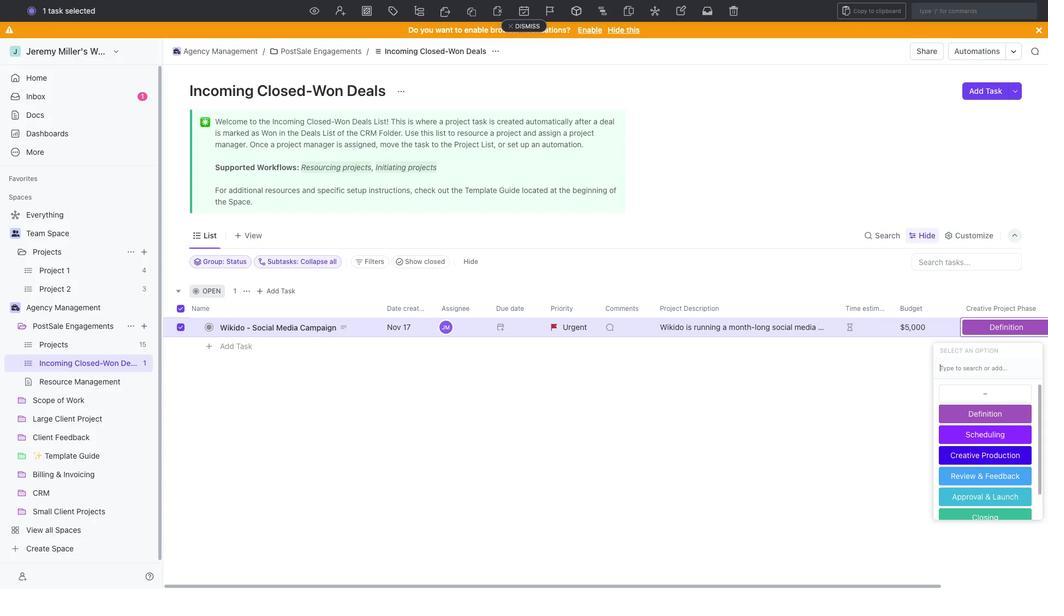 Task type: locate. For each thing, give the bounding box(es) containing it.
1 horizontal spatial agency management
[[184, 46, 258, 56]]

dashboards
[[26, 129, 69, 138]]

add
[[970, 86, 984, 96], [267, 287, 279, 296], [220, 342, 234, 351]]

postsale engagements link
[[267, 45, 365, 58], [33, 318, 122, 335]]

task
[[986, 86, 1003, 96], [281, 287, 296, 296], [236, 342, 252, 351]]

agency
[[184, 46, 210, 56], [26, 303, 53, 312]]

to
[[455, 25, 463, 34]]

type '/' for commands field
[[912, 3, 1038, 19]]

1 horizontal spatial deals
[[467, 46, 487, 56]]

2 horizontal spatial add task
[[970, 86, 1003, 96]]

selected
[[65, 6, 95, 15]]

enable
[[578, 25, 603, 34]]

production
[[982, 451, 1021, 460]]

& left the launch
[[986, 493, 991, 502]]

0 horizontal spatial incoming
[[190, 81, 254, 99]]

0 horizontal spatial postsale
[[33, 322, 64, 331]]

add task
[[970, 86, 1003, 96], [267, 287, 296, 296], [220, 342, 252, 351]]

team
[[26, 229, 45, 238]]

1 vertical spatial management
[[55, 303, 101, 312]]

1 vertical spatial agency management link
[[26, 299, 151, 317]]

add for bottom add task button
[[220, 342, 234, 351]]

add for top add task button
[[970, 86, 984, 96]]

/
[[263, 46, 265, 56], [367, 46, 369, 56]]

0 horizontal spatial agency
[[26, 303, 53, 312]]

0 horizontal spatial business time image
[[11, 305, 19, 311]]

closed-
[[420, 46, 448, 56], [257, 81, 312, 99]]

1 vertical spatial task
[[281, 287, 296, 296]]

docs link
[[4, 107, 153, 124]]

0 vertical spatial hide
[[608, 25, 625, 34]]

0 vertical spatial incoming
[[385, 46, 418, 56]]

0 vertical spatial postsale
[[281, 46, 312, 56]]

launch
[[993, 493, 1019, 502]]

0 horizontal spatial management
[[55, 303, 101, 312]]

hide
[[608, 25, 625, 34], [919, 231, 936, 240], [464, 258, 479, 266]]

1 vertical spatial add
[[267, 287, 279, 296]]

add task button down automations button on the right top of the page
[[963, 82, 1009, 100]]

0 horizontal spatial postsale engagements link
[[33, 318, 122, 335]]

postsale
[[281, 46, 312, 56], [33, 322, 64, 331]]

add task button up wikido - social media campaign
[[254, 285, 300, 298]]

1 vertical spatial &
[[986, 493, 991, 502]]

definition inside dropdown button
[[990, 323, 1024, 332]]

1 vertical spatial deals
[[347, 81, 386, 99]]

0 vertical spatial agency management
[[184, 46, 258, 56]]

0 vertical spatial business time image
[[174, 49, 180, 54]]

1 horizontal spatial task
[[281, 287, 296, 296]]

0 vertical spatial task
[[986, 86, 1003, 96]]

1 vertical spatial hide
[[919, 231, 936, 240]]

new button
[[956, 2, 994, 20]]

approval & launch
[[953, 493, 1019, 502]]

0 vertical spatial add task
[[970, 86, 1003, 96]]

1 vertical spatial definition
[[969, 410, 1003, 419]]

0 vertical spatial deals
[[467, 46, 487, 56]]

0 horizontal spatial 1
[[43, 6, 46, 15]]

select an option
[[941, 347, 999, 354]]

1 horizontal spatial management
[[212, 46, 258, 56]]

management
[[212, 46, 258, 56], [55, 303, 101, 312]]

0 horizontal spatial /
[[263, 46, 265, 56]]

agency management link
[[170, 45, 261, 58], [26, 299, 151, 317]]

2 horizontal spatial hide
[[919, 231, 936, 240]]

add task button
[[963, 82, 1009, 100], [254, 285, 300, 298], [215, 340, 257, 353]]

1 horizontal spatial closed-
[[420, 46, 448, 56]]

&
[[979, 472, 984, 481], [986, 493, 991, 502]]

incoming closed-won deals
[[385, 46, 487, 56], [190, 81, 389, 99]]

0 horizontal spatial add task
[[220, 342, 252, 351]]

home
[[26, 73, 47, 82]]

0 horizontal spatial add
[[220, 342, 234, 351]]

2 horizontal spatial 1
[[233, 287, 237, 296]]

add task for top add task button
[[970, 86, 1003, 96]]

want
[[436, 25, 453, 34]]

1 vertical spatial add task
[[267, 287, 296, 296]]

add down automations button on the right top of the page
[[970, 86, 984, 96]]

1 horizontal spatial postsale engagements link
[[267, 45, 365, 58]]

add task up wikido - social media campaign
[[267, 287, 296, 296]]

0 horizontal spatial &
[[979, 472, 984, 481]]

1 vertical spatial business time image
[[11, 305, 19, 311]]

1 horizontal spatial engagements
[[314, 46, 362, 56]]

1 horizontal spatial &
[[986, 493, 991, 502]]

2 vertical spatial task
[[236, 342, 252, 351]]

1
[[43, 6, 46, 15], [141, 92, 144, 101], [233, 287, 237, 296]]

1 vertical spatial postsale engagements
[[33, 322, 114, 331]]

browser
[[491, 25, 520, 34]]

$5,000 button
[[894, 318, 960, 338]]

2 horizontal spatial add
[[970, 86, 984, 96]]

add down wikido
[[220, 342, 234, 351]]

dismiss
[[516, 22, 540, 29]]

wikido - social media campaign link
[[217, 320, 379, 336]]

definition
[[990, 323, 1024, 332], [969, 410, 1003, 419]]

customize
[[956, 231, 994, 240]]

tree containing team space
[[4, 206, 153, 558]]

enable
[[465, 25, 489, 34]]

1 horizontal spatial agency management link
[[170, 45, 261, 58]]

media
[[276, 323, 298, 332]]

task up "media"
[[281, 287, 296, 296]]

1 inside sidebar navigation
[[141, 92, 144, 101]]

0 vertical spatial agency
[[184, 46, 210, 56]]

2 vertical spatial hide
[[464, 258, 479, 266]]

task down -
[[236, 342, 252, 351]]

0 horizontal spatial won
[[312, 81, 344, 99]]

1 vertical spatial engagements
[[66, 322, 114, 331]]

1 horizontal spatial business time image
[[174, 49, 180, 54]]

0 vertical spatial &
[[979, 472, 984, 481]]

add task down wikido
[[220, 342, 252, 351]]

hide button
[[460, 256, 483, 269]]

2 horizontal spatial task
[[986, 86, 1003, 96]]

team space link
[[26, 225, 151, 243]]

management inside tree
[[55, 303, 101, 312]]

0 horizontal spatial closed-
[[257, 81, 312, 99]]

add up wikido - social media campaign
[[267, 287, 279, 296]]

social
[[252, 323, 274, 332]]

$5,000
[[901, 323, 926, 332]]

projects
[[33, 247, 62, 257]]

0 vertical spatial 1
[[43, 6, 46, 15]]

incoming
[[385, 46, 418, 56], [190, 81, 254, 99]]

agency management
[[184, 46, 258, 56], [26, 303, 101, 312]]

0 vertical spatial postsale engagements
[[281, 46, 362, 56]]

1 vertical spatial 1
[[141, 92, 144, 101]]

closing
[[973, 513, 999, 523]]

0 horizontal spatial engagements
[[66, 322, 114, 331]]

automations
[[955, 46, 1001, 56]]

0 vertical spatial incoming closed-won deals
[[385, 46, 487, 56]]

0 vertical spatial add
[[970, 86, 984, 96]]

sidebar navigation
[[0, 38, 163, 590]]

new
[[971, 6, 987, 15]]

2 vertical spatial add task
[[220, 342, 252, 351]]

1 vertical spatial agency
[[26, 303, 53, 312]]

option
[[976, 347, 999, 354]]

0 vertical spatial definition
[[990, 323, 1024, 332]]

add task button down wikido
[[215, 340, 257, 353]]

share button
[[911, 43, 945, 60]]

0 vertical spatial won
[[448, 46, 465, 56]]

& right review
[[979, 472, 984, 481]]

0 horizontal spatial agency management link
[[26, 299, 151, 317]]

home link
[[4, 69, 153, 87]]

0 horizontal spatial postsale engagements
[[33, 322, 114, 331]]

engagements
[[314, 46, 362, 56], [66, 322, 114, 331]]

1 vertical spatial agency management
[[26, 303, 101, 312]]

1 vertical spatial postsale engagements link
[[33, 318, 122, 335]]

deals
[[467, 46, 487, 56], [347, 81, 386, 99]]

review & feedback
[[951, 472, 1021, 481]]

definition up option
[[990, 323, 1024, 332]]

0 horizontal spatial hide
[[464, 258, 479, 266]]

won
[[448, 46, 465, 56], [312, 81, 344, 99]]

tree
[[4, 206, 153, 558]]

postsale engagements
[[281, 46, 362, 56], [33, 322, 114, 331]]

1 horizontal spatial 1
[[141, 92, 144, 101]]

business time image
[[174, 49, 180, 54], [11, 305, 19, 311]]

task down automations button on the right top of the page
[[986, 86, 1003, 96]]

definition down value not set element
[[969, 410, 1003, 419]]

1 horizontal spatial hide
[[608, 25, 625, 34]]

1 vertical spatial closed-
[[257, 81, 312, 99]]

1 horizontal spatial /
[[367, 46, 369, 56]]

0 horizontal spatial agency management
[[26, 303, 101, 312]]

2 vertical spatial add
[[220, 342, 234, 351]]

add task down automations button on the right top of the page
[[970, 86, 1003, 96]]

1 vertical spatial postsale
[[33, 322, 64, 331]]



Task type: describe. For each thing, give the bounding box(es) containing it.
0 vertical spatial add task button
[[963, 82, 1009, 100]]

1 horizontal spatial add task
[[267, 287, 296, 296]]

2 vertical spatial 1
[[233, 287, 237, 296]]

engagements inside tree
[[66, 322, 114, 331]]

hide inside dropdown button
[[919, 231, 936, 240]]

tree inside sidebar navigation
[[4, 206, 153, 558]]

open
[[203, 287, 221, 296]]

-
[[247, 323, 250, 332]]

feedback
[[986, 472, 1021, 481]]

postsale inside sidebar navigation
[[33, 322, 64, 331]]

docs
[[26, 110, 44, 120]]

1 task selected
[[43, 6, 95, 15]]

scheduling
[[966, 430, 1006, 440]]

1 horizontal spatial agency
[[184, 46, 210, 56]]

creative
[[951, 451, 980, 460]]

definition button
[[963, 320, 1049, 335]]

& for approval
[[986, 493, 991, 502]]

0 vertical spatial agency management link
[[170, 45, 261, 58]]

review
[[951, 472, 977, 481]]

deals inside incoming closed-won deals link
[[467, 46, 487, 56]]

1 vertical spatial add task button
[[254, 285, 300, 298]]

⌘k
[[643, 6, 655, 15]]

1 vertical spatial incoming closed-won deals
[[190, 81, 389, 99]]

notifications?
[[522, 25, 571, 34]]

1 vertical spatial incoming
[[190, 81, 254, 99]]

add task for bottom add task button
[[220, 342, 252, 351]]

0 vertical spatial postsale engagements link
[[267, 45, 365, 58]]

incoming closed-won deals link
[[371, 45, 489, 58]]

0 vertical spatial closed-
[[420, 46, 448, 56]]

Search tasks... text field
[[913, 254, 1022, 270]]

1 horizontal spatial incoming
[[385, 46, 418, 56]]

business time image inside sidebar navigation
[[11, 305, 19, 311]]

& for review
[[979, 472, 984, 481]]

task
[[48, 6, 63, 15]]

1 horizontal spatial add
[[267, 287, 279, 296]]

0 vertical spatial management
[[212, 46, 258, 56]]

projects link
[[33, 244, 122, 261]]

inbox
[[26, 92, 45, 101]]

upgrade link
[[899, 3, 951, 19]]

share
[[917, 46, 938, 56]]

wikido
[[220, 323, 245, 332]]

agency management inside sidebar navigation
[[26, 303, 101, 312]]

search
[[876, 231, 901, 240]]

incoming closed-won deals inside incoming closed-won deals link
[[385, 46, 487, 56]]

search button
[[861, 228, 904, 243]]

favorites button
[[4, 173, 42, 186]]

spaces
[[9, 193, 32, 202]]

agency inside tree
[[26, 303, 53, 312]]

value not set element
[[940, 385, 1032, 403]]

search...
[[515, 6, 547, 15]]

space
[[47, 229, 69, 238]]

you
[[421, 25, 434, 34]]

favorites
[[9, 175, 38, 183]]

Type to search or add... field
[[934, 358, 1043, 380]]

0 horizontal spatial deals
[[347, 81, 386, 99]]

–
[[984, 389, 988, 398]]

upgrade
[[915, 6, 946, 15]]

1 horizontal spatial postsale
[[281, 46, 312, 56]]

0 vertical spatial engagements
[[314, 46, 362, 56]]

do you want to enable browser notifications? enable hide this
[[409, 25, 640, 34]]

automations button
[[950, 43, 1006, 60]]

select
[[941, 347, 964, 354]]

2 vertical spatial add task button
[[215, 340, 257, 353]]

list link
[[202, 228, 217, 243]]

postsale engagements inside tree
[[33, 322, 114, 331]]

1 horizontal spatial won
[[448, 46, 465, 56]]

team space
[[26, 229, 69, 238]]

creative production
[[951, 451, 1021, 460]]

2 / from the left
[[367, 46, 369, 56]]

1 / from the left
[[263, 46, 265, 56]]

this
[[627, 25, 640, 34]]

an
[[965, 347, 974, 354]]

hide button
[[906, 228, 939, 243]]

wikido - social media campaign
[[220, 323, 337, 332]]

1 vertical spatial won
[[312, 81, 344, 99]]

approval
[[953, 493, 984, 502]]

0 horizontal spatial task
[[236, 342, 252, 351]]

user group image
[[11, 231, 19, 237]]

list
[[204, 231, 217, 240]]

do
[[409, 25, 419, 34]]

campaign
[[300, 323, 337, 332]]

hide inside button
[[464, 258, 479, 266]]

dashboards link
[[4, 125, 153, 143]]

1 horizontal spatial postsale engagements
[[281, 46, 362, 56]]

customize button
[[942, 228, 997, 243]]



Task type: vqa. For each thing, say whether or not it's contained in the screenshot.
Feedback
yes



